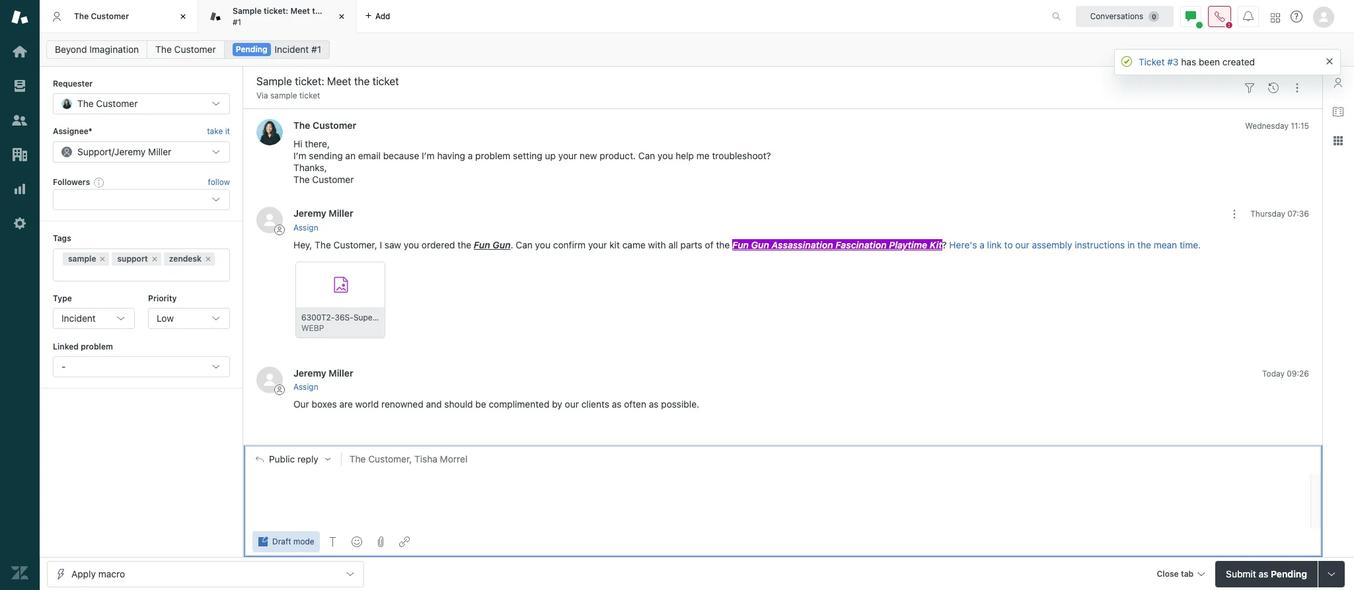 Task type: vqa. For each thing, say whether or not it's contained in the screenshot.
with
yes



Task type: locate. For each thing, give the bounding box(es) containing it.
close image
[[176, 10, 190, 23], [335, 10, 348, 23]]

of
[[705, 239, 714, 250]]

new
[[580, 150, 597, 162]]

assign button up 'hey,'
[[293, 222, 318, 234]]

our
[[1015, 239, 1029, 250], [565, 399, 579, 410]]

incident down sample ticket: meet the ticket #1
[[275, 44, 309, 55]]

zendesk
[[169, 253, 202, 263]]

admin image
[[11, 215, 28, 232]]

0 horizontal spatial sample
[[68, 253, 96, 263]]

your left kit at the top of page
[[588, 239, 607, 250]]

reporting image
[[11, 180, 28, 198]]

1 vertical spatial avatar image
[[256, 207, 283, 234]]

a left 'link'
[[980, 239, 985, 250]]

ticket right via
[[299, 91, 320, 100]]

jeremy up our on the bottom left
[[293, 367, 326, 379]]

the
[[74, 11, 89, 21], [155, 44, 172, 55], [77, 98, 94, 109], [293, 120, 310, 131], [293, 174, 310, 185], [315, 239, 331, 250], [349, 454, 366, 465]]

you left confirm
[[535, 239, 551, 250]]

beyond imagination
[[55, 44, 139, 55]]

ticket ‭#3‬ has been created
[[1139, 56, 1255, 67]]

customers image
[[11, 112, 28, 129]]

you left help
[[658, 150, 673, 162]]

hi
[[293, 138, 302, 150]]

remove image right support
[[151, 255, 158, 263]]

time.
[[1180, 239, 1201, 250]]

remove image for support
[[151, 255, 158, 263]]

as right "often"
[[649, 399, 659, 410]]

assign up our on the bottom left
[[293, 382, 318, 392]]

0 vertical spatial the customer link
[[147, 40, 224, 59]]

requester
[[53, 79, 93, 89]]

assign button
[[293, 222, 318, 234], [293, 381, 318, 393]]

jeremy up 'hey,'
[[293, 208, 326, 219]]

customer,
[[333, 239, 377, 250], [368, 454, 412, 465]]

the customer inside the requester element
[[77, 98, 138, 109]]

1 vertical spatial customer,
[[368, 454, 412, 465]]

the right imagination
[[155, 44, 172, 55]]

0 horizontal spatial incident
[[61, 313, 96, 324]]

customer, inside button
[[368, 454, 412, 465]]

insert emojis image
[[351, 537, 362, 547]]

miller up are
[[329, 367, 353, 379]]

our right to at top right
[[1015, 239, 1029, 250]]

customer, inside conversationlabel "log"
[[333, 239, 377, 250]]

has
[[1181, 56, 1196, 67]]

1 horizontal spatial problem
[[475, 150, 510, 162]]

wednesday 11:15
[[1245, 121, 1309, 131]]

the customer inside secondary element
[[155, 44, 216, 55]]

assign for thursday 07:36
[[293, 223, 318, 232]]

0 horizontal spatial pending
[[236, 44, 267, 54]]

0 horizontal spatial can
[[516, 239, 533, 250]]

#1 inside sample ticket: meet the ticket #1
[[233, 17, 241, 27]]

possible.
[[661, 399, 699, 410]]

Today 09:26 text field
[[1262, 369, 1309, 379]]

1 horizontal spatial pending
[[1271, 568, 1307, 579]]

a right having
[[468, 150, 473, 162]]

incident inside secondary element
[[275, 44, 309, 55]]

2 assign button from the top
[[293, 381, 318, 393]]

support / jeremy miller
[[77, 146, 171, 157]]

as right submit
[[1259, 568, 1268, 579]]

2 remove image from the left
[[151, 255, 158, 263]]

0 horizontal spatial i'm
[[293, 150, 306, 162]]

0 vertical spatial jeremy miller link
[[293, 208, 353, 219]]

your inside hi there, i'm sending an email because i'm having a problem setting up your new product. can you help me troubleshoot? thanks, the customer
[[558, 150, 577, 162]]

1 horizontal spatial sample
[[270, 91, 297, 100]]

the right 'hey,'
[[315, 239, 331, 250]]

0 vertical spatial assign button
[[293, 222, 318, 234]]

0 horizontal spatial a
[[468, 150, 473, 162]]

sample down tags
[[68, 253, 96, 263]]

hi there, i'm sending an email because i'm having a problem setting up your new product. can you help me troubleshoot? thanks, the customer
[[293, 138, 771, 185]]

1 horizontal spatial the customer link
[[293, 120, 356, 131]]

your
[[558, 150, 577, 162], [588, 239, 607, 250]]

ticket right 'meet'
[[327, 6, 349, 16]]

product.
[[600, 150, 636, 162]]

1 horizontal spatial remove image
[[151, 255, 158, 263]]

renowned
[[381, 399, 423, 410]]

09:26
[[1287, 369, 1309, 379]]

hey, the customer, i saw you ordered the fun gun . can you confirm your kit came with all parts of the fun gun assassination fascination playtime kit ? here's a link to our assembly instructions in the mean time.
[[293, 239, 1201, 250]]

jeremy for today 09:26
[[293, 367, 326, 379]]

pending down 'sample' at the left
[[236, 44, 267, 54]]

can right product.
[[638, 150, 655, 162]]

1 gun from the left
[[493, 239, 511, 250]]

public reply button
[[244, 446, 341, 473]]

2 i'm from the left
[[422, 150, 435, 162]]

close image for tab containing sample ticket: meet the ticket
[[335, 10, 348, 23]]

jeremy miller assign up 'hey,'
[[293, 208, 353, 232]]

fun right of
[[732, 239, 749, 250]]

#1
[[233, 17, 241, 27], [311, 44, 321, 55]]

1 i'm from the left
[[293, 150, 306, 162]]

2 vertical spatial jeremy
[[293, 367, 326, 379]]

as left "often"
[[612, 399, 622, 410]]

problem down incident popup button
[[81, 342, 113, 352]]

fun left the .
[[474, 239, 490, 250]]

1 horizontal spatial #1
[[311, 44, 321, 55]]

2 assign from the top
[[293, 382, 318, 392]]

2 fun from the left
[[732, 239, 749, 250]]

assign button for thursday
[[293, 222, 318, 234]]

i
[[380, 239, 382, 250]]

0 vertical spatial ticket
[[327, 6, 349, 16]]

1 vertical spatial miller
[[329, 208, 353, 219]]

assignee*
[[53, 126, 92, 136]]

jeremy miller link up the boxes
[[293, 367, 353, 379]]

#1 inside secondary element
[[311, 44, 321, 55]]

0 vertical spatial a
[[468, 150, 473, 162]]

having
[[437, 150, 465, 162]]

take
[[207, 126, 223, 136]]

0 vertical spatial your
[[558, 150, 577, 162]]

close image inside tab
[[335, 10, 348, 23]]

3 avatar image from the top
[[256, 367, 283, 393]]

apply
[[71, 568, 96, 579]]

problem left the setting
[[475, 150, 510, 162]]

1 horizontal spatial fun
[[732, 239, 749, 250]]

customer inside hi there, i'm sending an email because i'm having a problem setting up your new product. can you help me troubleshoot? thanks, the customer
[[312, 174, 354, 185]]

0 horizontal spatial the customer link
[[147, 40, 224, 59]]

beyond
[[55, 44, 87, 55]]

2 horizontal spatial as
[[1259, 568, 1268, 579]]

1 horizontal spatial you
[[535, 239, 551, 250]]

can inside hi there, i'm sending an email because i'm having a problem setting up your new product. can you help me troubleshoot? thanks, the customer
[[638, 150, 655, 162]]

1 vertical spatial the customer link
[[293, 120, 356, 131]]

close tab button
[[1151, 561, 1210, 589]]

customer inside the requester element
[[96, 98, 138, 109]]

2 jeremy miller assign from the top
[[293, 367, 353, 392]]

jeremy miller link up 'hey,'
[[293, 208, 353, 219]]

a inside hi there, i'm sending an email because i'm having a problem setting up your new product. can you help me troubleshoot? thanks, the customer
[[468, 150, 473, 162]]

0 vertical spatial customer,
[[333, 239, 377, 250]]

requester element
[[53, 93, 230, 115]]

sample ticket: meet the ticket #1
[[233, 6, 349, 27]]

remove image left support
[[99, 255, 107, 263]]

1 vertical spatial ticket
[[299, 91, 320, 100]]

the customer inside conversationlabel "log"
[[293, 120, 356, 131]]

1 vertical spatial jeremy
[[293, 208, 326, 219]]

1 horizontal spatial gun
[[751, 239, 769, 250]]

miller right /
[[148, 146, 171, 157]]

2 avatar image from the top
[[256, 207, 283, 234]]

customer inside secondary element
[[174, 44, 216, 55]]

today 09:26
[[1262, 369, 1309, 379]]

ticket inside sample ticket: meet the ticket #1
[[327, 6, 349, 16]]

incident for incident
[[61, 313, 96, 324]]

0 vertical spatial jeremy miller assign
[[293, 208, 353, 232]]

1 vertical spatial jeremy miller assign
[[293, 367, 353, 392]]

0 vertical spatial can
[[638, 150, 655, 162]]

Thursday 07:36 text field
[[1251, 209, 1309, 219]]

reply
[[297, 454, 318, 465]]

1 vertical spatial our
[[565, 399, 579, 410]]

clients
[[581, 399, 609, 410]]

get started image
[[11, 43, 28, 60]]

meet
[[290, 6, 310, 16]]

the customer
[[74, 11, 129, 21], [155, 44, 216, 55], [77, 98, 138, 109], [293, 120, 356, 131]]

zendesk image
[[11, 564, 28, 582]]

1 close image from the left
[[176, 10, 190, 23]]

1 vertical spatial pending
[[1271, 568, 1307, 579]]

assign for today 09:26
[[293, 382, 318, 392]]

0 vertical spatial jeremy
[[114, 146, 146, 157]]

the
[[312, 6, 325, 16], [458, 239, 471, 250], [716, 239, 730, 250], [1137, 239, 1151, 250]]

saw
[[385, 239, 401, 250]]

up
[[545, 150, 556, 162]]

i'm down hi
[[293, 150, 306, 162]]

0 vertical spatial pending
[[236, 44, 267, 54]]

0 horizontal spatial gun
[[493, 239, 511, 250]]

× button
[[1326, 52, 1334, 67]]

1 vertical spatial assign
[[293, 382, 318, 392]]

#1 down sample ticket: meet the ticket #1
[[311, 44, 321, 55]]

1 horizontal spatial a
[[980, 239, 985, 250]]

1 horizontal spatial i'm
[[422, 150, 435, 162]]

because
[[383, 150, 419, 162]]

jeremy right support
[[114, 146, 146, 157]]

tab containing sample ticket: meet the ticket
[[198, 0, 357, 33]]

0 horizontal spatial fun
[[474, 239, 490, 250]]

assign button up our on the bottom left
[[293, 381, 318, 393]]

0 vertical spatial miller
[[148, 146, 171, 157]]

the up hi
[[293, 120, 310, 131]]

there,
[[305, 138, 330, 150]]

the down thanks,
[[293, 174, 310, 185]]

to
[[1004, 239, 1013, 250]]

you
[[658, 150, 673, 162], [404, 239, 419, 250], [535, 239, 551, 250]]

jeremy inside assignee* element
[[114, 146, 146, 157]]

sample right via
[[270, 91, 297, 100]]

1 jeremy miller link from the top
[[293, 208, 353, 219]]

can right the .
[[516, 239, 533, 250]]

here's
[[949, 239, 977, 250]]

our right the by
[[565, 399, 579, 410]]

linked problem element
[[53, 356, 230, 378]]

0 vertical spatial assign
[[293, 223, 318, 232]]

1 vertical spatial a
[[980, 239, 985, 250]]

additional actions image
[[1229, 209, 1240, 219]]

0 vertical spatial our
[[1015, 239, 1029, 250]]

1 remove image from the left
[[99, 255, 107, 263]]

pending inside secondary element
[[236, 44, 267, 54]]

customer inside tab
[[91, 11, 129, 21]]

remove image
[[204, 255, 212, 263]]

1 horizontal spatial as
[[649, 399, 659, 410]]

1 horizontal spatial incident
[[275, 44, 309, 55]]

1 avatar image from the top
[[256, 119, 283, 146]]

organizations image
[[11, 146, 28, 163]]

2 gun from the left
[[751, 239, 769, 250]]

the right reply
[[349, 454, 366, 465]]

assign button for today
[[293, 381, 318, 393]]

filter image
[[1244, 82, 1255, 93]]

jeremy miller assign up the boxes
[[293, 367, 353, 392]]

1 assign button from the top
[[293, 222, 318, 234]]

miller
[[148, 146, 171, 157], [329, 208, 353, 219], [329, 367, 353, 379]]

2 horizontal spatial you
[[658, 150, 673, 162]]

#1 down 'sample' at the left
[[233, 17, 241, 27]]

ordered
[[422, 239, 455, 250]]

can
[[638, 150, 655, 162], [516, 239, 533, 250]]

customer, left i
[[333, 239, 377, 250]]

the customer, tisha morrel button
[[341, 453, 1322, 466]]

imagination
[[89, 44, 139, 55]]

add
[[375, 11, 390, 21]]

avatar image
[[256, 119, 283, 146], [256, 207, 283, 234], [256, 367, 283, 393]]

pending left displays possible ticket submission types image
[[1271, 568, 1307, 579]]

today
[[1262, 369, 1285, 379]]

gun right ordered
[[493, 239, 511, 250]]

1 vertical spatial incident
[[61, 313, 96, 324]]

1 vertical spatial assign button
[[293, 381, 318, 393]]

incident inside popup button
[[61, 313, 96, 324]]

1 horizontal spatial ticket
[[327, 6, 349, 16]]

email
[[358, 150, 381, 162]]

parts
[[680, 239, 702, 250]]

0 horizontal spatial as
[[612, 399, 622, 410]]

0 horizontal spatial remove image
[[99, 255, 107, 263]]

incident
[[275, 44, 309, 55], [61, 313, 96, 324]]

1 horizontal spatial can
[[638, 150, 655, 162]]

0 vertical spatial avatar image
[[256, 119, 283, 146]]

zendesk products image
[[1271, 13, 1280, 22]]

add link (cmd k) image
[[399, 537, 410, 547]]

1 vertical spatial jeremy miller link
[[293, 367, 353, 379]]

the up beyond
[[74, 11, 89, 21]]

the right 'meet'
[[312, 6, 325, 16]]

2 vertical spatial avatar image
[[256, 367, 283, 393]]

knowledge image
[[1333, 106, 1344, 117]]

followers element
[[53, 189, 230, 210]]

tab
[[198, 0, 357, 33]]

close image inside the customer tab
[[176, 10, 190, 23]]

miller down an
[[329, 208, 353, 219]]

the inside tab
[[74, 11, 89, 21]]

miller inside assignee* element
[[148, 146, 171, 157]]

incident down type
[[61, 313, 96, 324]]

0 vertical spatial #1
[[233, 17, 241, 27]]

customer, left tisha
[[368, 454, 412, 465]]

1 vertical spatial #1
[[311, 44, 321, 55]]

1 horizontal spatial your
[[588, 239, 607, 250]]

you inside hi there, i'm sending an email because i'm having a problem setting up your new product. can you help me troubleshoot? thanks, the customer
[[658, 150, 673, 162]]

2 close image from the left
[[335, 10, 348, 23]]

i'm left having
[[422, 150, 435, 162]]

close image left add dropdown button
[[335, 10, 348, 23]]

0 vertical spatial sample
[[270, 91, 297, 100]]

0 vertical spatial problem
[[475, 150, 510, 162]]

2 vertical spatial miller
[[329, 367, 353, 379]]

the inside button
[[349, 454, 366, 465]]

0 vertical spatial incident
[[275, 44, 309, 55]]

assign up 'hey,'
[[293, 223, 318, 232]]

close image left 'sample' at the left
[[176, 10, 190, 23]]

/
[[112, 146, 114, 157]]

gun left the assassination
[[751, 239, 769, 250]]

a
[[468, 150, 473, 162], [980, 239, 985, 250]]

your right up at the top left of page
[[558, 150, 577, 162]]

1 horizontal spatial close image
[[335, 10, 348, 23]]

0 horizontal spatial close image
[[176, 10, 190, 23]]

0 horizontal spatial #1
[[233, 17, 241, 27]]

2 jeremy miller link from the top
[[293, 367, 353, 379]]

1 assign from the top
[[293, 223, 318, 232]]

often
[[624, 399, 646, 410]]

1 jeremy miller assign from the top
[[293, 208, 353, 232]]

the customer link
[[147, 40, 224, 59], [293, 120, 356, 131]]

linked problem
[[53, 342, 113, 352]]

came
[[622, 239, 646, 250]]

0 horizontal spatial your
[[558, 150, 577, 162]]

you right the saw
[[404, 239, 419, 250]]

via
[[256, 91, 268, 100]]

0 horizontal spatial problem
[[81, 342, 113, 352]]

add button
[[357, 0, 398, 32]]

remove image
[[99, 255, 107, 263], [151, 255, 158, 263]]

as
[[612, 399, 622, 410], [649, 399, 659, 410], [1259, 568, 1268, 579]]

assassination
[[772, 239, 833, 250]]



Task type: describe. For each thing, give the bounding box(es) containing it.
mode
[[293, 537, 314, 547]]

Wednesday 11:15 text field
[[1245, 121, 1309, 131]]

?
[[942, 239, 947, 250]]

webp link
[[295, 262, 386, 339]]

the down requester
[[77, 98, 94, 109]]

hide composer image
[[778, 440, 788, 450]]

me
[[696, 150, 710, 162]]

get help image
[[1291, 11, 1303, 22]]

the inside hi there, i'm sending an email because i'm having a problem setting up your new product. can you help me troubleshoot? thanks, the customer
[[293, 174, 310, 185]]

add attachment image
[[375, 537, 386, 547]]

here's a link to our assembly instructions in the mean time. link
[[949, 239, 1201, 250]]

the customer, tisha morrel
[[349, 454, 468, 465]]

info on adding followers image
[[94, 177, 105, 188]]

kit
[[610, 239, 620, 250]]

mean
[[1154, 239, 1177, 250]]

take it
[[207, 126, 230, 136]]

ticket:
[[264, 6, 288, 16]]

by
[[552, 399, 562, 410]]

1 fun from the left
[[474, 239, 490, 250]]

macro
[[98, 568, 125, 579]]

.
[[511, 239, 513, 250]]

public
[[269, 454, 295, 465]]

should
[[444, 399, 473, 410]]

miller for today
[[329, 367, 353, 379]]

an
[[345, 150, 356, 162]]

all
[[668, 239, 678, 250]]

world
[[355, 399, 379, 410]]

submit
[[1226, 568, 1256, 579]]

1 vertical spatial your
[[588, 239, 607, 250]]

1 horizontal spatial our
[[1015, 239, 1029, 250]]

the inside secondary element
[[155, 44, 172, 55]]

be
[[475, 399, 486, 410]]

take it button
[[207, 125, 230, 139]]

incident for incident #1
[[275, 44, 309, 55]]

the customer tab
[[40, 0, 198, 33]]

the right of
[[716, 239, 730, 250]]

submit as pending
[[1226, 568, 1307, 579]]

ticket
[[1139, 56, 1165, 67]]

customer context image
[[1333, 77, 1344, 88]]

the customer link inside conversationlabel "log"
[[293, 120, 356, 131]]

×
[[1326, 52, 1334, 67]]

been
[[1199, 56, 1220, 67]]

troubleshoot?
[[712, 150, 771, 162]]

jeremy miller link for thursday
[[293, 208, 353, 219]]

incident #1
[[275, 44, 321, 55]]

public reply
[[269, 454, 318, 465]]

fascination
[[836, 239, 887, 250]]

confirm
[[553, 239, 586, 250]]

morrel
[[440, 454, 468, 465]]

displays possible ticket submission types image
[[1326, 569, 1337, 579]]

are
[[339, 399, 353, 410]]

our
[[293, 399, 309, 410]]

Subject field
[[254, 73, 1235, 89]]

draft mode button
[[252, 531, 320, 553]]

incident button
[[53, 308, 135, 329]]

follow
[[208, 177, 230, 187]]

‭#3‬
[[1167, 56, 1179, 67]]

avatar image for today 09:26
[[256, 367, 283, 393]]

remove image for sample
[[99, 255, 107, 263]]

zendesk support image
[[11, 9, 28, 26]]

kit
[[930, 239, 942, 250]]

our boxes are world renowned and should be complimented by our clients as often as possible.
[[293, 399, 699, 410]]

instructions
[[1075, 239, 1125, 250]]

thursday
[[1251, 209, 1285, 219]]

views image
[[11, 77, 28, 95]]

jeremy miller assign for today 09:26
[[293, 367, 353, 392]]

assignee* element
[[53, 141, 230, 162]]

format text image
[[328, 537, 338, 547]]

webp
[[301, 323, 324, 333]]

problem inside hi there, i'm sending an email because i'm having a problem setting up your new product. can you help me troubleshoot? thanks, the customer
[[475, 150, 510, 162]]

sample
[[233, 6, 262, 16]]

apps image
[[1333, 135, 1344, 146]]

-
[[61, 361, 66, 372]]

1 vertical spatial sample
[[68, 253, 96, 263]]

close image for the customer tab at the top left of page
[[176, 10, 190, 23]]

conversations
[[1090, 11, 1144, 21]]

jeremy miller link for today
[[293, 367, 353, 379]]

thursday 07:36
[[1251, 209, 1309, 219]]

type
[[53, 293, 72, 303]]

beyond imagination link
[[46, 40, 148, 59]]

1 vertical spatial can
[[516, 239, 533, 250]]

miller for thursday
[[329, 208, 353, 219]]

1 vertical spatial problem
[[81, 342, 113, 352]]

follow button
[[208, 176, 230, 188]]

in
[[1127, 239, 1135, 250]]

0 horizontal spatial you
[[404, 239, 419, 250]]

boxes
[[312, 399, 337, 410]]

it
[[225, 126, 230, 136]]

followers
[[53, 177, 90, 187]]

close tab
[[1157, 569, 1194, 579]]

via sample ticket
[[256, 91, 320, 100]]

jeremy for thursday 07:36
[[293, 208, 326, 219]]

jeremy miller assign for thursday 07:36
[[293, 208, 353, 232]]

0 horizontal spatial our
[[565, 399, 579, 410]]

priority
[[148, 293, 177, 303]]

main element
[[0, 0, 40, 590]]

conversationlabel log
[[243, 109, 1322, 445]]

link
[[987, 239, 1002, 250]]

created
[[1223, 56, 1255, 67]]

button displays agent's chat status as online. image
[[1186, 11, 1196, 21]]

with
[[648, 239, 666, 250]]

11:15
[[1291, 121, 1309, 131]]

ticket actions image
[[1292, 82, 1303, 93]]

sending
[[309, 150, 343, 162]]

low
[[157, 313, 174, 324]]

tabs tab list
[[40, 0, 1038, 33]]

events image
[[1268, 82, 1279, 93]]

draft mode
[[272, 537, 314, 547]]

tags
[[53, 233, 71, 243]]

notifications image
[[1243, 11, 1254, 21]]

linked
[[53, 342, 79, 352]]

low button
[[148, 308, 230, 329]]

the customer inside tab
[[74, 11, 129, 21]]

secondary element
[[40, 36, 1354, 63]]

setting
[[513, 150, 542, 162]]

hey,
[[293, 239, 312, 250]]

assembly
[[1032, 239, 1072, 250]]

the right ordered
[[458, 239, 471, 250]]

the inside sample ticket: meet the ticket #1
[[312, 6, 325, 16]]

playtime
[[889, 239, 927, 250]]

avatar image for thursday 07:36
[[256, 207, 283, 234]]

07:36
[[1288, 209, 1309, 219]]

0 horizontal spatial ticket
[[299, 91, 320, 100]]

tisha
[[414, 454, 437, 465]]

the right in
[[1137, 239, 1151, 250]]

the customer link inside secondary element
[[147, 40, 224, 59]]

complimented
[[489, 399, 550, 410]]



